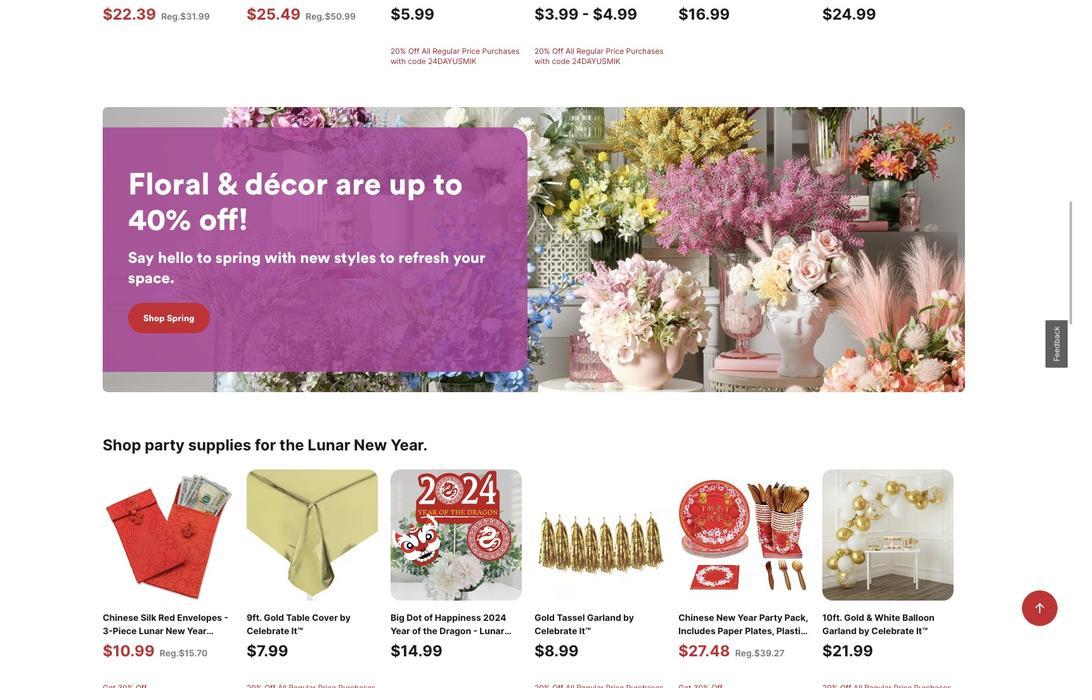 Task type: vqa. For each thing, say whether or not it's contained in the screenshot.


Task type: describe. For each thing, give the bounding box(es) containing it.
cover
[[312, 612, 338, 623]]

- right dragon
[[473, 625, 477, 636]]

24dayusmik for $3.99 - $4.99
[[572, 56, 621, 65]]

chinese new year party pack, includes paper plates, plastic cutlery, cups, and napkins (serves 24, 144 pieces)
[[678, 612, 808, 662]]

with inside say hello to spring with new styles to refresh your space.
[[265, 247, 296, 266]]

hello
[[158, 247, 193, 266]]

purchases for $5.99
[[482, 45, 520, 55]]

table inside big dot of happiness 2024 year of the dragon - lunar new year centerpiece sticks - table toppers - set of 15
[[397, 652, 421, 662]]

1 horizontal spatial to
[[380, 247, 395, 266]]

2024
[[483, 612, 506, 623]]

9ft. gold table cover by celebrate it™ $7.99
[[247, 612, 351, 660]]

code for $5.99
[[408, 56, 426, 65]]

reg.$31.99
[[161, 10, 210, 21]]

big dot of happiness 2024 year of the dragon - lunar new year centerpiece sticks - table toppers - set of 15 image
[[391, 469, 522, 600]]

2 horizontal spatial of
[[483, 652, 492, 662]]

celebrate inside 10ft. gold & white balloon garland by celebrate it™ $21.99
[[871, 625, 914, 636]]

your
[[453, 247, 486, 266]]

it™ inside 9ft. gold table cover by celebrate it™ $7.99
[[291, 625, 303, 636]]

20% for $3.99 - $4.99
[[535, 45, 550, 55]]

24,
[[714, 652, 728, 662]]

off for $5.99
[[408, 45, 420, 55]]

plastic
[[776, 625, 806, 636]]

plates,
[[745, 625, 774, 636]]

by inside 10ft. gold & white balloon garland by celebrate it™ $21.99
[[859, 625, 869, 636]]

code for $3.99 - $4.99
[[552, 56, 570, 65]]

by inside 9ft. gold table cover by celebrate it™ $7.99
[[340, 612, 351, 623]]

$7.99
[[247, 642, 288, 660]]

price for $5.99
[[462, 45, 480, 55]]

décor
[[245, 163, 328, 202]]

$8.99
[[535, 642, 579, 660]]

shop spring button
[[128, 302, 210, 333]]

$10.99
[[103, 642, 155, 660]]

144
[[730, 652, 747, 662]]

$21.99
[[822, 642, 873, 660]]

and
[[742, 638, 759, 649]]

$5.99
[[391, 4, 434, 23]]

all for $3.99 - $4.99
[[566, 45, 574, 55]]

year.
[[391, 435, 428, 454]]

the inside big dot of happiness 2024 year of the dragon - lunar new year centerpiece sticks - table toppers - set of 15
[[423, 625, 437, 636]]

paper
[[718, 625, 743, 636]]

gold tassel garland by celebrate it™ $8.99
[[535, 612, 634, 660]]

are
[[335, 163, 381, 202]]

includes
[[678, 625, 716, 636]]

$16.99 link
[[678, 0, 810, 66]]

$22.39 reg.$31.99
[[103, 4, 210, 23]]

15
[[494, 652, 504, 662]]

pieces)
[[749, 652, 781, 662]]

24dayusmik for $5.99
[[428, 56, 477, 65]]

new
[[300, 247, 330, 266]]

$24.99
[[822, 4, 876, 23]]

spring
[[215, 247, 261, 266]]

happiness
[[435, 612, 481, 623]]

gold inside gold tassel garland by celebrate it™ $8.99
[[535, 612, 555, 623]]

cups,
[[715, 638, 740, 649]]

white
[[875, 612, 900, 623]]

up
[[389, 163, 426, 202]]

- right $3.99
[[582, 4, 589, 23]]

$25.49 reg.$50.99
[[247, 4, 356, 23]]

9ft.
[[247, 612, 262, 623]]

gold for $21.99
[[844, 612, 864, 623]]

refresh
[[398, 247, 449, 266]]

cutlery,
[[678, 638, 713, 649]]

it™ inside gold tassel garland by celebrate it™ $8.99
[[579, 625, 591, 636]]

styles
[[334, 247, 376, 266]]



Task type: locate. For each thing, give the bounding box(es) containing it.
0 horizontal spatial all
[[422, 45, 430, 55]]

centerpiece
[[434, 638, 487, 649]]

pack,
[[785, 612, 808, 623]]

shop
[[143, 312, 165, 323], [103, 435, 141, 454]]

the right the for
[[279, 435, 304, 454]]

with for $5.99
[[391, 56, 406, 65]]

2 horizontal spatial to
[[433, 163, 463, 202]]

the
[[279, 435, 304, 454], [423, 625, 437, 636]]

table inside 9ft. gold table cover by celebrate it™ $7.99
[[286, 612, 310, 623]]

20% down $3.99
[[535, 45, 550, 55]]

0 horizontal spatial it™
[[291, 625, 303, 636]]

new inside chinese new year party pack, includes paper plates, plastic cutlery, cups, and napkins (serves 24, 144 pieces)
[[716, 612, 736, 623]]

$16.99
[[678, 4, 730, 23]]

0 horizontal spatial price
[[462, 45, 480, 55]]

0 horizontal spatial table
[[286, 612, 310, 623]]

0 horizontal spatial off
[[408, 45, 420, 55]]

purchases
[[482, 45, 520, 55], [626, 45, 664, 55]]

code down $3.99
[[552, 56, 570, 65]]

0 horizontal spatial purchases
[[482, 45, 520, 55]]

0 horizontal spatial celebrate
[[247, 625, 289, 636]]

- left set
[[461, 652, 465, 662]]

2 gold from the left
[[535, 612, 555, 623]]

year
[[738, 612, 757, 623], [391, 625, 410, 636], [412, 638, 432, 649]]

2 horizontal spatial new
[[716, 612, 736, 623]]

shop spring
[[143, 312, 195, 323]]

$27.48 reg.$39.27
[[678, 642, 785, 660]]

2 vertical spatial year
[[412, 638, 432, 649]]

0 vertical spatial garland
[[587, 612, 621, 623]]

1 vertical spatial table
[[397, 652, 421, 662]]

code
[[408, 56, 426, 65], [552, 56, 570, 65]]

& inside 10ft. gold & white balloon garland by celebrate it™ $21.99
[[866, 612, 872, 623]]

gold inside 9ft. gold table cover by celebrate it™ $7.99
[[264, 612, 284, 623]]

napkins
[[761, 638, 796, 649]]

year inside chinese new year party pack, includes paper plates, plastic cutlery, cups, and napkins (serves 24, 144 pieces)
[[738, 612, 757, 623]]

balloon
[[902, 612, 935, 623]]

shop for shop spring
[[143, 312, 165, 323]]

dot
[[407, 612, 422, 623]]

off!
[[199, 199, 249, 238]]

sticks
[[489, 638, 516, 649]]

1 horizontal spatial table
[[397, 652, 421, 662]]

supplies
[[188, 435, 251, 454]]

all down $3.99
[[566, 45, 574, 55]]

2 24dayusmik from the left
[[572, 56, 621, 65]]

2 20% off all regular price purchases with code 24dayusmik from the left
[[535, 45, 664, 65]]

1 horizontal spatial 24dayusmik
[[572, 56, 621, 65]]

floral & décor are up to 40% off!
[[128, 163, 463, 238]]

2 off from the left
[[552, 45, 564, 55]]

reg.$50.99
[[306, 10, 356, 21]]

0 vertical spatial new
[[354, 435, 387, 454]]

2 horizontal spatial with
[[535, 56, 550, 65]]

2 horizontal spatial gold
[[844, 612, 864, 623]]

1 horizontal spatial purchases
[[626, 45, 664, 55]]

40%
[[128, 199, 192, 238]]

table
[[286, 612, 310, 623], [397, 652, 421, 662]]

1 off from the left
[[408, 45, 420, 55]]

1 vertical spatial garland
[[822, 625, 857, 636]]

year up the plates,
[[738, 612, 757, 623]]

&
[[216, 163, 237, 202], [866, 612, 872, 623]]

1 horizontal spatial 20%
[[535, 45, 550, 55]]

to right 'up'
[[433, 163, 463, 202]]

2 it™ from the left
[[579, 625, 591, 636]]

1 horizontal spatial price
[[606, 45, 624, 55]]

0 horizontal spatial year
[[391, 625, 410, 636]]

garland
[[587, 612, 621, 623], [822, 625, 857, 636]]

1 horizontal spatial year
[[412, 638, 432, 649]]

with for $3.99 - $4.99
[[535, 56, 550, 65]]

shop left party
[[103, 435, 141, 454]]

2 purchases from the left
[[626, 45, 664, 55]]

1 horizontal spatial with
[[391, 56, 406, 65]]

1 horizontal spatial it™
[[579, 625, 591, 636]]

by
[[340, 612, 351, 623], [623, 612, 634, 623], [859, 625, 869, 636]]

the up $14.99
[[423, 625, 437, 636]]

gold right the 10ft.
[[844, 612, 864, 623]]

1 horizontal spatial lunar
[[480, 625, 504, 636]]

gold for $7.99
[[264, 612, 284, 623]]

garland inside gold tassel garland by celebrate it™ $8.99
[[587, 612, 621, 623]]

0 horizontal spatial garland
[[587, 612, 621, 623]]

chinese new year party pack, includes paper plates, plastic cutlery, cups, and napkins (serves 24, 144 pieces) image
[[678, 469, 810, 600]]

by inside gold tassel garland by celebrate it™ $8.99
[[623, 612, 634, 623]]

1 horizontal spatial new
[[391, 638, 410, 649]]

garland inside 10ft. gold & white balloon garland by celebrate it™ $21.99
[[822, 625, 857, 636]]

celebrate down "9ft."
[[247, 625, 289, 636]]

toppers
[[423, 652, 459, 662]]

0 horizontal spatial by
[[340, 612, 351, 623]]

0 horizontal spatial the
[[279, 435, 304, 454]]

20% for $5.99
[[391, 45, 406, 55]]

1 horizontal spatial gold
[[535, 612, 555, 623]]

tassel
[[557, 612, 585, 623]]

celebrate inside 9ft. gold table cover by celebrate it™ $7.99
[[247, 625, 289, 636]]

0 vertical spatial lunar
[[308, 435, 350, 454]]

0 vertical spatial shop
[[143, 312, 165, 323]]

year down big
[[391, 625, 410, 636]]

celebrate inside gold tassel garland by celebrate it™ $8.99
[[535, 625, 577, 636]]

1 vertical spatial lunar
[[480, 625, 504, 636]]

1 vertical spatial the
[[423, 625, 437, 636]]

1 it™ from the left
[[291, 625, 303, 636]]

1 horizontal spatial the
[[423, 625, 437, 636]]

gold left tassel
[[535, 612, 555, 623]]

- down big
[[391, 652, 395, 662]]

garland down the 10ft.
[[822, 625, 857, 636]]

2 vertical spatial of
[[483, 652, 492, 662]]

celebrate
[[247, 625, 289, 636], [535, 625, 577, 636], [871, 625, 914, 636]]

0 horizontal spatial regular
[[433, 45, 460, 55]]

regular down $3.99 - $4.99
[[577, 45, 604, 55]]

1 horizontal spatial shop
[[143, 312, 165, 323]]

1 code from the left
[[408, 56, 426, 65]]

2 horizontal spatial by
[[859, 625, 869, 636]]

chinese silk red envelopes - 3-piece lunar new year hongbao red money pockets, silk fabric pouches, bags for jewelry, gift, and money, 3.7 x 6.7 inches image
[[103, 469, 234, 600]]

0 vertical spatial table
[[286, 612, 310, 623]]

celebrate down tassel
[[535, 625, 577, 636]]

all down $5.99
[[422, 45, 430, 55]]

spring
[[167, 312, 195, 323]]

2 vertical spatial new
[[391, 638, 410, 649]]

3 it™ from the left
[[916, 625, 928, 636]]

to inside 'floral & décor are up to 40% off!'
[[433, 163, 463, 202]]

10ft. gold & white balloon garland by celebrate it™ $21.99
[[822, 612, 935, 660]]

0 horizontal spatial with
[[265, 247, 296, 266]]

lunar inside big dot of happiness 2024 year of the dragon - lunar new year centerpiece sticks - table toppers - set of 15
[[480, 625, 504, 636]]

table left the toppers
[[397, 652, 421, 662]]

24dayusmik
[[428, 56, 477, 65], [572, 56, 621, 65]]

reg.$39.27
[[735, 647, 785, 658]]

by right cover
[[340, 612, 351, 623]]

big
[[391, 612, 405, 623]]

0 horizontal spatial gold
[[264, 612, 284, 623]]

10ft. gold & white balloon garland by celebrate it™ image
[[822, 469, 954, 600]]

20% off all regular price purchases with code 24dayusmik
[[391, 45, 520, 65], [535, 45, 664, 65]]

to right hello
[[197, 247, 212, 266]]

1 gold from the left
[[264, 612, 284, 623]]

(serves
[[678, 652, 712, 662]]

it™
[[291, 625, 303, 636], [579, 625, 591, 636], [916, 625, 928, 636]]

20%
[[391, 45, 406, 55], [535, 45, 550, 55]]

0 horizontal spatial lunar
[[308, 435, 350, 454]]

1 20% from the left
[[391, 45, 406, 55]]

with left new
[[265, 247, 296, 266]]

$14.99
[[391, 642, 443, 660]]

shop for shop party supplies for the lunar new year.
[[103, 435, 141, 454]]

$10.99 reg.$15.70
[[103, 642, 208, 660]]

say hello to spring with new styles to refresh your space.
[[128, 247, 486, 286]]

price for $3.99 - $4.99
[[606, 45, 624, 55]]

20% off all regular price purchases with code 24dayusmik for $3.99 - $4.99
[[535, 45, 664, 65]]

20% off all regular price purchases with code 24dayusmik for $5.99
[[391, 45, 520, 65]]

year up the toppers
[[412, 638, 432, 649]]

off down $5.99
[[408, 45, 420, 55]]

regular for $3.99 - $4.99
[[577, 45, 604, 55]]

0 horizontal spatial shop
[[103, 435, 141, 454]]

price
[[462, 45, 480, 55], [606, 45, 624, 55]]

regular down $5.99
[[433, 45, 460, 55]]

1 celebrate from the left
[[247, 625, 289, 636]]

to right styles at the top of the page
[[380, 247, 395, 266]]

1 all from the left
[[422, 45, 430, 55]]

2 20% from the left
[[535, 45, 550, 55]]

0 horizontal spatial 20% off all regular price purchases with code 24dayusmik
[[391, 45, 520, 65]]

purchases for $3.99 - $4.99
[[626, 45, 664, 55]]

party
[[759, 612, 783, 623]]

0 horizontal spatial &
[[216, 163, 237, 202]]

shop left the spring
[[143, 312, 165, 323]]

1 20% off all regular price purchases with code 24dayusmik from the left
[[391, 45, 520, 65]]

celebrate down the white
[[871, 625, 914, 636]]

$22.39
[[103, 4, 156, 23]]

regular
[[433, 45, 460, 55], [577, 45, 604, 55]]

0 horizontal spatial code
[[408, 56, 426, 65]]

1 horizontal spatial code
[[552, 56, 570, 65]]

table left cover
[[286, 612, 310, 623]]

1 vertical spatial &
[[866, 612, 872, 623]]

all
[[422, 45, 430, 55], [566, 45, 574, 55]]

& left the white
[[866, 612, 872, 623]]

20% off all regular price purchases with code 24dayusmik down $3.99 - $4.99
[[535, 45, 664, 65]]

dragon
[[440, 625, 471, 636]]

0 vertical spatial year
[[738, 612, 757, 623]]

1 vertical spatial shop
[[103, 435, 141, 454]]

10ft.
[[822, 612, 842, 623]]

new up paper on the bottom of page
[[716, 612, 736, 623]]

1 24dayusmik from the left
[[428, 56, 477, 65]]

purple, yellow, pink and blue floral arrangements in assorted vases image
[[103, 106, 965, 392]]

garland right tassel
[[587, 612, 621, 623]]

of right dot at the left
[[424, 612, 433, 623]]

-
[[582, 4, 589, 23], [473, 625, 477, 636], [391, 652, 395, 662], [461, 652, 465, 662]]

2 code from the left
[[552, 56, 570, 65]]

1 vertical spatial new
[[716, 612, 736, 623]]

$3.99 - $4.99
[[535, 4, 637, 23]]

0 vertical spatial &
[[216, 163, 237, 202]]

0 horizontal spatial to
[[197, 247, 212, 266]]

say
[[128, 247, 154, 266]]

code down $5.99
[[408, 56, 426, 65]]

1 horizontal spatial of
[[424, 612, 433, 623]]

9ft. gold table cover by celebrate it™ image
[[247, 469, 378, 600]]

1 horizontal spatial regular
[[577, 45, 604, 55]]

regular for $5.99
[[433, 45, 460, 55]]

0 horizontal spatial 24dayusmik
[[428, 56, 477, 65]]

party
[[145, 435, 185, 454]]

off down $3.99
[[552, 45, 564, 55]]

with down $3.99
[[535, 56, 550, 65]]

shop inside button
[[143, 312, 165, 323]]

$4.99
[[593, 4, 637, 23]]

1 horizontal spatial all
[[566, 45, 574, 55]]

of down dot at the left
[[412, 625, 421, 636]]

gold inside 10ft. gold & white balloon garland by celebrate it™ $21.99
[[844, 612, 864, 623]]

big dot of happiness 2024 year of the dragon - lunar new year centerpiece sticks - table toppers - set of 15
[[391, 612, 516, 662]]

$24.99 link
[[822, 0, 954, 66]]

gold tassel garland by celebrate it™ image
[[535, 469, 666, 600]]

1 horizontal spatial by
[[623, 612, 634, 623]]

0 horizontal spatial of
[[412, 625, 421, 636]]

2 horizontal spatial celebrate
[[871, 625, 914, 636]]

1 price from the left
[[462, 45, 480, 55]]

2 horizontal spatial it™
[[916, 625, 928, 636]]

0 horizontal spatial new
[[354, 435, 387, 454]]

2 price from the left
[[606, 45, 624, 55]]

2 regular from the left
[[577, 45, 604, 55]]

3 gold from the left
[[844, 612, 864, 623]]

new left "year."
[[354, 435, 387, 454]]

reg.$15.70
[[160, 647, 208, 658]]

1 horizontal spatial 20% off all regular price purchases with code 24dayusmik
[[535, 45, 664, 65]]

all for $5.99
[[422, 45, 430, 55]]

by up '$21.99'
[[859, 625, 869, 636]]

new inside big dot of happiness 2024 year of the dragon - lunar new year centerpiece sticks - table toppers - set of 15
[[391, 638, 410, 649]]

1 horizontal spatial garland
[[822, 625, 857, 636]]

& right floral at the top left
[[216, 163, 237, 202]]

3 celebrate from the left
[[871, 625, 914, 636]]

by right tassel
[[623, 612, 634, 623]]

gold right "9ft."
[[264, 612, 284, 623]]

$3.99
[[535, 4, 579, 23]]

2 horizontal spatial year
[[738, 612, 757, 623]]

gold
[[264, 612, 284, 623], [535, 612, 555, 623], [844, 612, 864, 623]]

it™ inside 10ft. gold & white balloon garland by celebrate it™ $21.99
[[916, 625, 928, 636]]

chinese
[[678, 612, 714, 623]]

new down big
[[391, 638, 410, 649]]

24dayusmik down $3.99 - $4.99
[[572, 56, 621, 65]]

24dayusmik down $5.99
[[428, 56, 477, 65]]

20% off all regular price purchases with code 24dayusmik down $5.99
[[391, 45, 520, 65]]

& inside 'floral & décor are up to 40% off!'
[[216, 163, 237, 202]]

set
[[467, 652, 481, 662]]

for
[[255, 435, 276, 454]]

2 all from the left
[[566, 45, 574, 55]]

of left 15
[[483, 652, 492, 662]]

with down $5.99
[[391, 56, 406, 65]]

2 celebrate from the left
[[535, 625, 577, 636]]

with
[[391, 56, 406, 65], [535, 56, 550, 65], [265, 247, 296, 266]]

1 horizontal spatial off
[[552, 45, 564, 55]]

0 vertical spatial the
[[279, 435, 304, 454]]

of
[[424, 612, 433, 623], [412, 625, 421, 636], [483, 652, 492, 662]]

1 vertical spatial of
[[412, 625, 421, 636]]

shop party supplies for the lunar new year.
[[103, 435, 428, 454]]

$25.49
[[247, 4, 301, 23]]

lunar
[[308, 435, 350, 454], [480, 625, 504, 636]]

0 vertical spatial of
[[424, 612, 433, 623]]

floral
[[128, 163, 210, 202]]

space.
[[128, 267, 175, 286]]

1 regular from the left
[[433, 45, 460, 55]]

off for $3.99 - $4.99
[[552, 45, 564, 55]]

to
[[433, 163, 463, 202], [197, 247, 212, 266], [380, 247, 395, 266]]

0 horizontal spatial 20%
[[391, 45, 406, 55]]

1 vertical spatial year
[[391, 625, 410, 636]]

1 horizontal spatial celebrate
[[535, 625, 577, 636]]

1 purchases from the left
[[482, 45, 520, 55]]

1 horizontal spatial &
[[866, 612, 872, 623]]

$27.48
[[678, 642, 730, 660]]

20% down $5.99
[[391, 45, 406, 55]]



